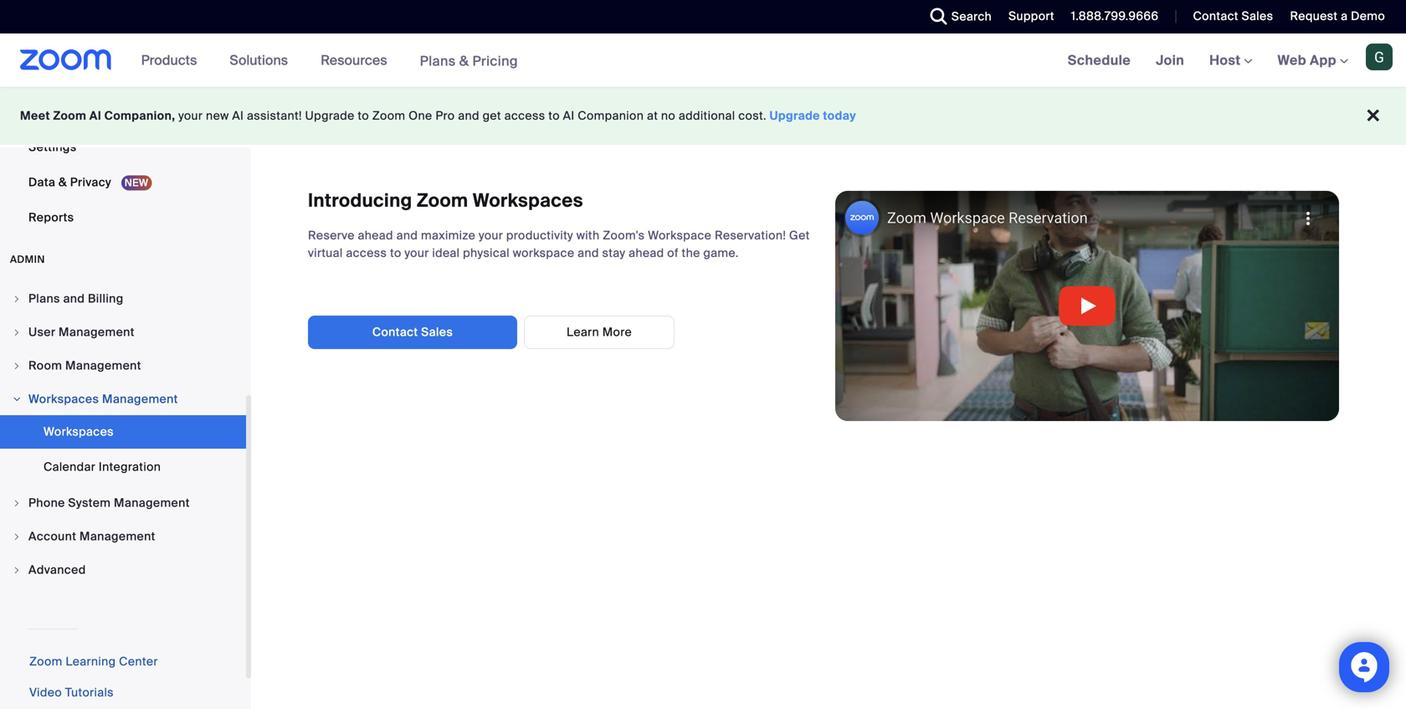 Task type: vqa. For each thing, say whether or not it's contained in the screenshot.
the Search Settings text box
no



Task type: locate. For each thing, give the bounding box(es) containing it.
5 right image from the top
[[12, 565, 22, 575]]

reserve
[[308, 228, 355, 243]]

request
[[1291, 8, 1339, 24]]

room
[[28, 358, 62, 374]]

stay
[[603, 245, 626, 261]]

0 horizontal spatial &
[[59, 175, 67, 190]]

1 vertical spatial your
[[479, 228, 503, 243]]

solutions
[[230, 52, 288, 69]]

& inside the product information navigation
[[460, 52, 469, 70]]

upgrade today link
[[770, 108, 857, 124]]

0 vertical spatial contact sales
[[1194, 8, 1274, 24]]

right image inside advanced menu item
[[12, 565, 22, 575]]

0 vertical spatial your
[[178, 108, 203, 124]]

zoom up video
[[29, 654, 63, 670]]

1 vertical spatial &
[[59, 175, 67, 190]]

contact sales link
[[1181, 0, 1278, 33], [1194, 8, 1274, 24], [308, 316, 518, 349]]

products
[[141, 52, 197, 69]]

0 horizontal spatial to
[[358, 108, 369, 124]]

right image left 'phone'
[[12, 498, 22, 508]]

web app button
[[1278, 52, 1349, 69]]

ai up settings 'link'
[[89, 108, 101, 124]]

demo
[[1352, 8, 1386, 24]]

right image for room
[[12, 361, 22, 371]]

management up workspaces management at the bottom left
[[65, 358, 141, 374]]

ai
[[89, 108, 101, 124], [232, 108, 244, 124], [563, 108, 575, 124]]

right image
[[12, 294, 22, 304], [12, 327, 22, 338], [12, 394, 22, 405], [12, 532, 22, 542], [12, 565, 22, 575]]

management up workspaces link
[[102, 392, 178, 407]]

0 horizontal spatial contact sales
[[373, 325, 453, 340]]

search
[[952, 9, 992, 24]]

contact
[[1194, 8, 1239, 24], [373, 325, 418, 340]]

2 vertical spatial workspaces
[[44, 424, 114, 440]]

and
[[458, 108, 480, 124], [397, 228, 418, 243], [578, 245, 599, 261], [63, 291, 85, 307]]

sales down 'ideal'
[[421, 325, 453, 340]]

productivity
[[507, 228, 574, 243]]

&
[[460, 52, 469, 70], [59, 175, 67, 190]]

2 horizontal spatial to
[[549, 108, 560, 124]]

0 vertical spatial plans
[[420, 52, 456, 70]]

management
[[59, 325, 135, 340], [65, 358, 141, 374], [102, 392, 178, 407], [114, 495, 190, 511], [80, 529, 156, 544]]

0 horizontal spatial ai
[[89, 108, 101, 124]]

0 horizontal spatial plans
[[28, 291, 60, 307]]

plans
[[420, 52, 456, 70], [28, 291, 60, 307]]

more
[[603, 325, 632, 340]]

0 horizontal spatial upgrade
[[305, 108, 355, 124]]

plans & pricing link
[[420, 52, 518, 70], [420, 52, 518, 70]]

new
[[206, 108, 229, 124]]

profile picture image
[[1367, 44, 1394, 70]]

to inside reserve ahead and maximize your productivity with zoom's workspace reservation! get virtual access to your ideal physical workspace and stay ahead of the game.
[[390, 245, 402, 261]]

workspaces
[[473, 189, 584, 213], [28, 392, 99, 407], [44, 424, 114, 440]]

access inside reserve ahead and maximize your productivity with zoom's workspace reservation! get virtual access to your ideal physical workspace and stay ahead of the game.
[[346, 245, 387, 261]]

workspaces inside menu item
[[28, 392, 99, 407]]

right image inside phone system management menu item
[[12, 498, 22, 508]]

1 horizontal spatial contact sales
[[1194, 8, 1274, 24]]

right image for user
[[12, 327, 22, 338]]

1 horizontal spatial plans
[[420, 52, 456, 70]]

video tutorials link
[[29, 685, 114, 701]]

banner
[[0, 33, 1407, 88]]

plans inside menu item
[[28, 291, 60, 307]]

1 vertical spatial right image
[[12, 498, 22, 508]]

management down phone system management menu item
[[80, 529, 156, 544]]

physical
[[463, 245, 510, 261]]

schedule link
[[1056, 33, 1144, 87]]

ahead down introducing
[[358, 228, 394, 243]]

0 vertical spatial right image
[[12, 361, 22, 371]]

management for account management
[[80, 529, 156, 544]]

ahead left 'of'
[[629, 245, 665, 261]]

right image left room
[[12, 361, 22, 371]]

2 upgrade from the left
[[770, 108, 821, 124]]

reservation!
[[715, 228, 787, 243]]

zoom left the one
[[372, 108, 406, 124]]

management down billing on the top of the page
[[59, 325, 135, 340]]

upgrade right cost.
[[770, 108, 821, 124]]

& right "data"
[[59, 175, 67, 190]]

video
[[29, 685, 62, 701]]

workspace
[[648, 228, 712, 243]]

to left 'ideal'
[[390, 245, 402, 261]]

upgrade down the product information navigation
[[305, 108, 355, 124]]

reserve ahead and maximize your productivity with zoom's workspace reservation! get virtual access to your ideal physical workspace and stay ahead of the game.
[[308, 228, 810, 261]]

2 right image from the top
[[12, 498, 22, 508]]

2 right image from the top
[[12, 327, 22, 338]]

host
[[1210, 52, 1245, 69]]

2 horizontal spatial your
[[479, 228, 503, 243]]

plans & pricing
[[420, 52, 518, 70]]

management for room management
[[65, 358, 141, 374]]

your left new
[[178, 108, 203, 124]]

right image for plans
[[12, 294, 22, 304]]

billing
[[88, 291, 124, 307]]

0 horizontal spatial contact
[[373, 325, 418, 340]]

resources button
[[321, 33, 395, 87]]

workspaces for workspaces management
[[28, 392, 99, 407]]

maximize
[[421, 228, 476, 243]]

1 horizontal spatial access
[[505, 108, 546, 124]]

access inside the "meet zoom ai companion," footer
[[505, 108, 546, 124]]

1 horizontal spatial ai
[[232, 108, 244, 124]]

your up the physical
[[479, 228, 503, 243]]

center
[[119, 654, 158, 670]]

management inside menu item
[[114, 495, 190, 511]]

0 vertical spatial sales
[[1242, 8, 1274, 24]]

workspaces up calendar
[[44, 424, 114, 440]]

web app
[[1278, 52, 1337, 69]]

meetings navigation
[[1056, 33, 1407, 88]]

to down 'resources' dropdown button
[[358, 108, 369, 124]]

management inside "menu item"
[[65, 358, 141, 374]]

learn more link
[[524, 316, 675, 349]]

1 vertical spatial contact sales
[[373, 325, 453, 340]]

account
[[28, 529, 76, 544]]

sales up the host dropdown button in the right of the page
[[1242, 8, 1274, 24]]

2 vertical spatial your
[[405, 245, 429, 261]]

plans up meet zoom ai companion, your new ai assistant! upgrade to zoom one pro and get access to ai companion at no additional cost. upgrade today
[[420, 52, 456, 70]]

right image
[[12, 361, 22, 371], [12, 498, 22, 508]]

request a demo link
[[1278, 0, 1407, 33], [1291, 8, 1386, 24]]

1 right image from the top
[[12, 294, 22, 304]]

system
[[68, 495, 111, 511]]

right image inside the user management menu item
[[12, 327, 22, 338]]

side navigation navigation
[[0, 0, 251, 709]]

integration
[[99, 459, 161, 475]]

your for productivity
[[479, 228, 503, 243]]

1 vertical spatial workspaces
[[28, 392, 99, 407]]

data & privacy link
[[0, 166, 246, 199]]

plans inside the product information navigation
[[420, 52, 456, 70]]

0 horizontal spatial ahead
[[358, 228, 394, 243]]

request a demo
[[1291, 8, 1386, 24]]

join link
[[1144, 33, 1198, 87]]

management down integration
[[114, 495, 190, 511]]

account management menu item
[[0, 521, 246, 553]]

and left billing on the top of the page
[[63, 291, 85, 307]]

and inside the "meet zoom ai companion," footer
[[458, 108, 480, 124]]

workspaces inside menu
[[44, 424, 114, 440]]

upgrade
[[305, 108, 355, 124], [770, 108, 821, 124]]

ai left companion
[[563, 108, 575, 124]]

plans and billing
[[28, 291, 124, 307]]

1 vertical spatial sales
[[421, 325, 453, 340]]

& left "pricing"
[[460, 52, 469, 70]]

0 vertical spatial access
[[505, 108, 546, 124]]

at
[[647, 108, 658, 124]]

1 horizontal spatial upgrade
[[770, 108, 821, 124]]

1 horizontal spatial &
[[460, 52, 469, 70]]

0 horizontal spatial your
[[178, 108, 203, 124]]

access down reserve
[[346, 245, 387, 261]]

1 right image from the top
[[12, 361, 22, 371]]

1 horizontal spatial ahead
[[629, 245, 665, 261]]

to left companion
[[549, 108, 560, 124]]

1 horizontal spatial to
[[390, 245, 402, 261]]

right image inside workspaces management menu item
[[12, 394, 22, 405]]

data & privacy
[[28, 175, 115, 190]]

solutions button
[[230, 33, 296, 87]]

assistant!
[[247, 108, 302, 124]]

plans up user
[[28, 291, 60, 307]]

support link
[[997, 0, 1059, 33], [1009, 8, 1055, 24]]

access right get
[[505, 108, 546, 124]]

2 horizontal spatial ai
[[563, 108, 575, 124]]

zoom learning center link
[[29, 654, 158, 670]]

workspaces down room
[[28, 392, 99, 407]]

a
[[1342, 8, 1349, 24]]

room management menu item
[[0, 350, 246, 382]]

1 vertical spatial access
[[346, 245, 387, 261]]

video tutorials
[[29, 685, 114, 701]]

4 right image from the top
[[12, 532, 22, 542]]

to
[[358, 108, 369, 124], [549, 108, 560, 124], [390, 245, 402, 261]]

0 horizontal spatial access
[[346, 245, 387, 261]]

and left get
[[458, 108, 480, 124]]

no
[[662, 108, 676, 124]]

workspaces up productivity
[[473, 189, 584, 213]]

virtual
[[308, 245, 343, 261]]

settings link
[[0, 131, 246, 164]]

0 vertical spatial contact
[[1194, 8, 1239, 24]]

3 right image from the top
[[12, 394, 22, 405]]

cost.
[[739, 108, 767, 124]]

1 vertical spatial plans
[[28, 291, 60, 307]]

phone system management
[[28, 495, 190, 511]]

reports
[[28, 210, 74, 225]]

& inside personal menu menu
[[59, 175, 67, 190]]

0 vertical spatial &
[[460, 52, 469, 70]]

calendar integration
[[44, 459, 161, 475]]

right image inside plans and billing menu item
[[12, 294, 22, 304]]

your
[[178, 108, 203, 124], [479, 228, 503, 243], [405, 245, 429, 261]]

workspaces management menu
[[0, 415, 246, 486]]

1 horizontal spatial sales
[[1242, 8, 1274, 24]]

right image inside room management "menu item"
[[12, 361, 22, 371]]

phone system management menu item
[[0, 487, 246, 519]]

your left 'ideal'
[[405, 245, 429, 261]]

today
[[824, 108, 857, 124]]

phone
[[28, 495, 65, 511]]

contact sales
[[1194, 8, 1274, 24], [373, 325, 453, 340]]

1 vertical spatial ahead
[[629, 245, 665, 261]]

ai right new
[[232, 108, 244, 124]]

your inside the "meet zoom ai companion," footer
[[178, 108, 203, 124]]

right image inside account management menu item
[[12, 532, 22, 542]]

ahead
[[358, 228, 394, 243], [629, 245, 665, 261]]

1 horizontal spatial contact
[[1194, 8, 1239, 24]]

personal menu menu
[[0, 0, 246, 236]]



Task type: describe. For each thing, give the bounding box(es) containing it.
game.
[[704, 245, 739, 261]]

advanced menu item
[[0, 554, 246, 586]]

ideal
[[432, 245, 460, 261]]

1.888.799.9666
[[1072, 8, 1159, 24]]

schedule
[[1068, 52, 1131, 69]]

join
[[1157, 52, 1185, 69]]

1 upgrade from the left
[[305, 108, 355, 124]]

zoom inside "side navigation" navigation
[[29, 654, 63, 670]]

meet zoom ai companion, footer
[[0, 87, 1407, 145]]

plans for plans & pricing
[[420, 52, 456, 70]]

products button
[[141, 33, 205, 87]]

introducing
[[308, 189, 413, 213]]

right image for phone
[[12, 498, 22, 508]]

1 horizontal spatial your
[[405, 245, 429, 261]]

learning
[[66, 654, 116, 670]]

learn
[[567, 325, 600, 340]]

1.888.799.9666 button up schedule link
[[1072, 8, 1159, 24]]

the
[[682, 245, 701, 261]]

pro
[[436, 108, 455, 124]]

admin
[[10, 253, 45, 266]]

meet
[[20, 108, 50, 124]]

get
[[483, 108, 502, 124]]

zoom up maximize
[[417, 189, 469, 213]]

plans for plans and billing
[[28, 291, 60, 307]]

account management
[[28, 529, 156, 544]]

privacy
[[70, 175, 111, 190]]

workspaces management menu item
[[0, 384, 246, 415]]

room management
[[28, 358, 141, 374]]

3 ai from the left
[[563, 108, 575, 124]]

one
[[409, 108, 433, 124]]

app
[[1311, 52, 1337, 69]]

companion,
[[104, 108, 175, 124]]

workspaces for workspaces
[[44, 424, 114, 440]]

reports link
[[0, 201, 246, 234]]

resources
[[321, 52, 387, 69]]

calendar
[[44, 459, 96, 475]]

1 ai from the left
[[89, 108, 101, 124]]

2 ai from the left
[[232, 108, 244, 124]]

with
[[577, 228, 600, 243]]

of
[[668, 245, 679, 261]]

meet zoom ai companion, your new ai assistant! upgrade to zoom one pro and get access to ai companion at no additional cost. upgrade today
[[20, 108, 857, 124]]

host button
[[1210, 52, 1253, 69]]

zoom logo image
[[20, 49, 112, 70]]

product information navigation
[[129, 33, 531, 88]]

web
[[1278, 52, 1307, 69]]

support
[[1009, 8, 1055, 24]]

calendar integration link
[[0, 451, 246, 484]]

management for workspaces management
[[102, 392, 178, 407]]

workspaces management
[[28, 392, 178, 407]]

0 vertical spatial ahead
[[358, 228, 394, 243]]

zoom right meet on the left
[[53, 108, 86, 124]]

admin menu menu
[[0, 283, 246, 588]]

workspaces link
[[0, 415, 246, 449]]

right image for workspaces
[[12, 394, 22, 405]]

plans and billing menu item
[[0, 283, 246, 315]]

1 vertical spatial contact
[[373, 325, 418, 340]]

search button
[[918, 0, 997, 33]]

& for data
[[59, 175, 67, 190]]

1.888.799.9666 button up schedule
[[1059, 0, 1164, 33]]

companion
[[578, 108, 644, 124]]

zoom's
[[603, 228, 645, 243]]

right image for account
[[12, 532, 22, 542]]

and inside menu item
[[63, 291, 85, 307]]

workspace
[[513, 245, 575, 261]]

learn more
[[567, 325, 632, 340]]

your for new
[[178, 108, 203, 124]]

and left maximize
[[397, 228, 418, 243]]

advanced
[[28, 562, 86, 578]]

user management menu item
[[0, 317, 246, 348]]

data
[[28, 175, 55, 190]]

additional
[[679, 108, 736, 124]]

settings
[[28, 139, 77, 155]]

0 vertical spatial workspaces
[[473, 189, 584, 213]]

banner containing products
[[0, 33, 1407, 88]]

get
[[790, 228, 810, 243]]

management for user management
[[59, 325, 135, 340]]

user management
[[28, 325, 135, 340]]

introducing zoom workspaces
[[308, 189, 584, 213]]

tutorials
[[65, 685, 114, 701]]

zoom learning center
[[29, 654, 158, 670]]

and down with on the left top of page
[[578, 245, 599, 261]]

& for plans
[[460, 52, 469, 70]]

pricing
[[473, 52, 518, 70]]

0 horizontal spatial sales
[[421, 325, 453, 340]]

user
[[28, 325, 56, 340]]



